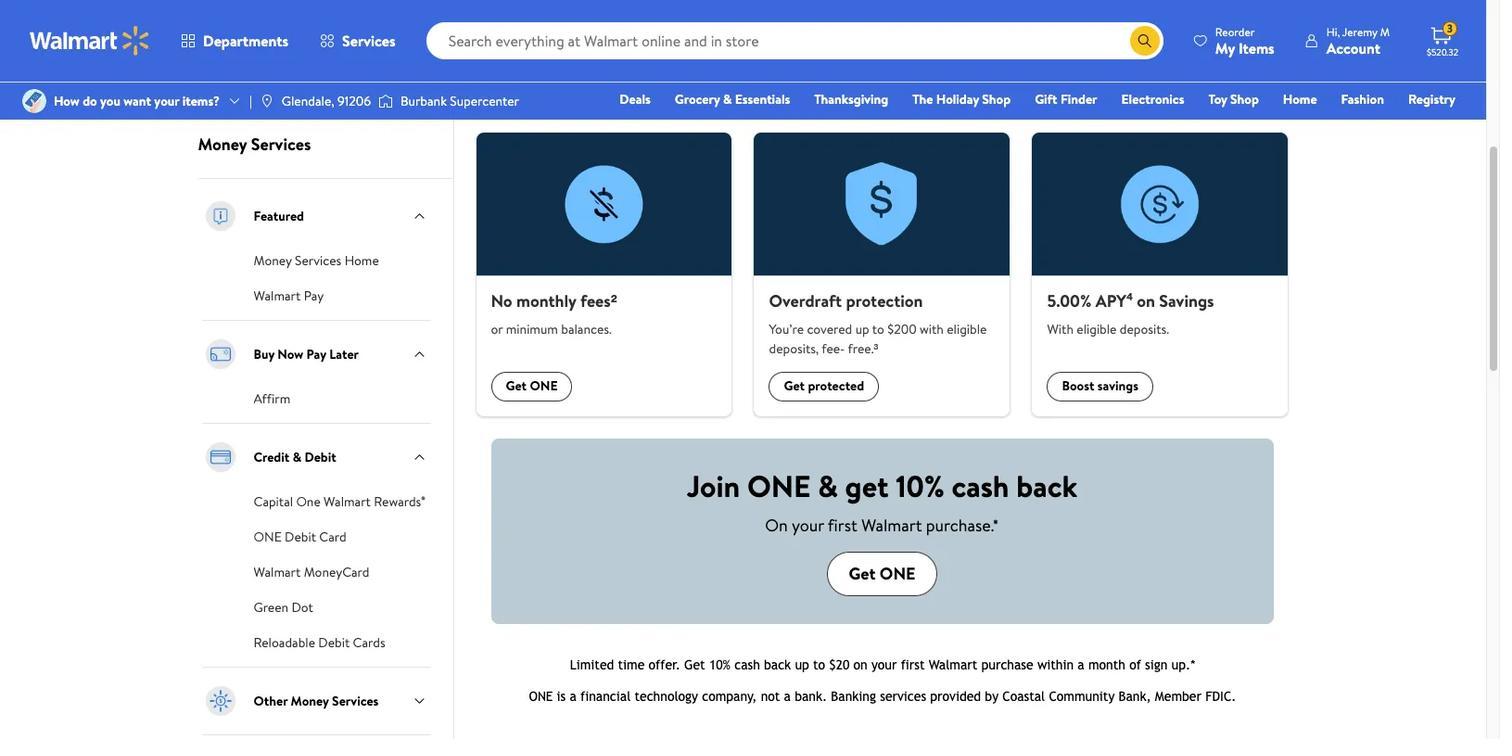 Task type: vqa. For each thing, say whether or not it's contained in the screenshot.
Best seller to the left
no



Task type: describe. For each thing, give the bounding box(es) containing it.
walmart+ link
[[1392, 115, 1464, 135]]

1 horizontal spatial home
[[1283, 90, 1317, 109]]

walmart pay link
[[254, 285, 324, 305]]

Search search field
[[426, 22, 1164, 59]]

rewards®
[[374, 492, 425, 511]]

get protected button
[[769, 371, 879, 401]]

moneycard
[[304, 563, 370, 581]]

want
[[124, 92, 151, 110]]

5.00%
[[1047, 289, 1092, 313]]

grocery & essentials
[[675, 90, 790, 109]]

essentials
[[735, 90, 790, 109]]

you
[[100, 92, 120, 110]]

debit left card
[[285, 528, 316, 546]]

green dot
[[254, 598, 313, 617]]

reorder
[[1216, 24, 1255, 39]]

money services
[[198, 133, 311, 156]]

savings
[[1098, 377, 1139, 395]]

$200
[[888, 319, 917, 338]]

get for overdraft
[[784, 377, 805, 395]]

one debit card
[[254, 528, 347, 546]]

$520.32
[[1427, 45, 1459, 58]]

& for grocery
[[723, 90, 732, 109]]

& inside join one & get 10% cash back on your first walmart purchase.*
[[818, 466, 838, 506]]

fee-
[[822, 339, 845, 358]]

services up walmart pay link on the left
[[295, 251, 342, 270]]

0 vertical spatial your
[[154, 92, 179, 110]]

green dot link
[[254, 596, 313, 617]]

electronics link
[[1113, 89, 1193, 109]]

join
[[687, 466, 740, 506]]

holiday
[[936, 90, 979, 109]]

no monthly fees superscript two. or minimum balances. get one. image
[[476, 133, 732, 276]]

walmart moneycard link
[[254, 561, 370, 581]]

overdraft protection list item
[[743, 133, 1022, 416]]

buy now pay later image
[[202, 336, 239, 373]]

account
[[1327, 38, 1381, 58]]

|
[[249, 92, 252, 110]]

3 $520.32
[[1427, 21, 1459, 58]]

credit & debit
[[254, 448, 336, 466]]

other
[[254, 692, 288, 710]]

debit with rewards. get three percent cash back at walmart up to fifty dollars a year¹. terms apply. get one. image
[[183, 0, 1311, 107]]

fees²
[[581, 289, 617, 313]]

or
[[491, 319, 503, 338]]

toy shop link
[[1200, 89, 1268, 109]]

m
[[1381, 24, 1390, 39]]

electronics
[[1122, 90, 1185, 109]]

other money services
[[254, 692, 379, 710]]

overdraft protection you're covered up to $200 with eligible deposits, fee- free.³
[[769, 289, 987, 358]]

1 shop from the left
[[982, 90, 1011, 109]]

eligible inside the 5.00% apy⁴ on savings with eligible deposits.
[[1077, 319, 1117, 338]]

join one & get 10% cash back on your first walmart purchase.*
[[687, 466, 1078, 537]]

supercenter
[[450, 92, 519, 110]]

toy shop
[[1209, 90, 1259, 109]]

one
[[296, 492, 321, 511]]

registry
[[1409, 90, 1456, 109]]

capital one walmart rewards® link
[[254, 490, 425, 511]]

gift finder
[[1035, 90, 1098, 109]]

boost savings button
[[1047, 371, 1154, 401]]

gift finder link
[[1027, 89, 1106, 109]]

departments
[[203, 31, 289, 51]]

deals
[[620, 90, 651, 109]]

minimum
[[506, 319, 558, 338]]

the holiday shop
[[913, 90, 1011, 109]]

other money services image
[[202, 682, 239, 720]]

protection
[[846, 289, 923, 313]]

credit & debit image
[[202, 439, 239, 476]]

10%
[[896, 466, 945, 506]]

 image for glendale, 91206
[[260, 94, 274, 109]]

capital one walmart rewards®
[[254, 492, 425, 511]]

items?
[[182, 92, 220, 110]]

gift
[[1035, 90, 1058, 109]]

1 vertical spatial get one button
[[827, 552, 938, 596]]

debit up one
[[305, 448, 336, 466]]

you're
[[769, 319, 804, 338]]

savings
[[1160, 289, 1214, 313]]

back
[[1017, 466, 1078, 506]]

walmart image
[[30, 26, 150, 56]]

one inside registry one debit
[[1314, 116, 1342, 134]]

one down join one & get 10% cash back on your first walmart purchase.* at bottom
[[880, 562, 916, 585]]

Walmart Site-Wide search field
[[426, 22, 1164, 59]]

one debit link
[[1306, 115, 1385, 135]]

capital
[[254, 492, 293, 511]]

walmart up card
[[324, 492, 371, 511]]

no monthly fees² or minimum balances.
[[491, 289, 617, 338]]

reloadable debit cards link
[[254, 631, 385, 652]]

fashion link
[[1333, 89, 1393, 109]]

cards
[[353, 633, 385, 652]]

hi,
[[1327, 24, 1340, 39]]

overdraft protection. you're covered up to two hundred dollars with direct deposit, fee-free. superscript three. get protected. image
[[754, 133, 1010, 276]]

thanksgiving
[[815, 90, 889, 109]]

the holiday shop link
[[904, 89, 1019, 109]]

walmart inside join one & get 10% cash back on your first walmart purchase.*
[[862, 514, 922, 537]]

get protected
[[784, 377, 865, 395]]



Task type: locate. For each thing, give the bounding box(es) containing it.
get one down minimum
[[506, 377, 558, 395]]

on
[[765, 514, 788, 537]]

shop
[[982, 90, 1011, 109], [1231, 90, 1259, 109]]

money
[[198, 133, 247, 156], [254, 251, 292, 270], [291, 692, 329, 710]]

get one button inside the no monthly fees² list item
[[491, 371, 573, 401]]

get down first
[[849, 562, 876, 585]]

get for no
[[506, 377, 527, 395]]

get one down first
[[849, 562, 916, 585]]

1 horizontal spatial get one
[[849, 562, 916, 585]]

list
[[465, 133, 1300, 416]]

3
[[1448, 21, 1453, 36]]

one inside the no monthly fees² list item
[[530, 377, 558, 395]]

1 horizontal spatial your
[[792, 514, 824, 537]]

0 horizontal spatial &
[[293, 448, 302, 466]]

burbank
[[401, 92, 447, 110]]

money for money services home
[[254, 251, 292, 270]]

get
[[845, 466, 889, 506]]

walmart down get
[[862, 514, 922, 537]]

& right grocery on the top left of the page
[[723, 90, 732, 109]]

get down deposits,
[[784, 377, 805, 395]]

featured
[[254, 207, 304, 225]]

how do you want your items?
[[54, 92, 220, 110]]

monthly
[[517, 289, 577, 313]]

91206
[[338, 92, 371, 110]]

 image left how
[[22, 89, 46, 113]]

0 horizontal spatial home
[[345, 251, 379, 270]]

5.00% apy⁴ on savings with eligible deposits.
[[1047, 289, 1214, 338]]

& right credit
[[293, 448, 302, 466]]

services up 91206 at the top left of the page
[[342, 31, 396, 51]]

0 vertical spatial get one button
[[491, 371, 573, 401]]

0 horizontal spatial shop
[[982, 90, 1011, 109]]

glendale, 91206
[[282, 92, 371, 110]]

toy
[[1209, 90, 1228, 109]]

later
[[329, 345, 359, 363]]

get one button down first
[[827, 552, 938, 596]]

up
[[856, 319, 870, 338]]

0 horizontal spatial  image
[[22, 89, 46, 113]]

2 horizontal spatial get
[[849, 562, 876, 585]]

walmart up green dot link
[[254, 563, 301, 581]]

0 horizontal spatial get one button
[[491, 371, 573, 401]]

 image
[[22, 89, 46, 113], [260, 94, 274, 109]]

do
[[83, 92, 97, 110]]

pay down money services home
[[304, 286, 324, 305]]

registry one debit
[[1314, 90, 1456, 134]]

0 horizontal spatial get
[[506, 377, 527, 395]]

get one inside the no monthly fees² list item
[[506, 377, 558, 395]]

covered
[[807, 319, 853, 338]]

purchase.*
[[926, 514, 1000, 537]]

one down minimum
[[530, 377, 558, 395]]

eligible right with
[[947, 319, 987, 338]]

credit
[[254, 448, 290, 466]]

your right the want
[[154, 92, 179, 110]]

grocery & essentials link
[[667, 89, 799, 109]]

one inside join one & get 10% cash back on your first walmart purchase.*
[[747, 466, 811, 506]]

hi, jeremy m account
[[1327, 24, 1390, 58]]

walmart pay
[[254, 286, 324, 305]]

get one button down minimum
[[491, 371, 573, 401]]

services inside popup button
[[342, 31, 396, 51]]

debit left cards
[[318, 633, 350, 652]]

money down items?
[[198, 133, 247, 156]]

buy now pay later
[[254, 345, 359, 363]]

1 vertical spatial money
[[254, 251, 292, 270]]

now
[[278, 345, 303, 363]]

items
[[1239, 38, 1275, 58]]

& left get
[[818, 466, 838, 506]]

money up walmart pay link on the left
[[254, 251, 292, 270]]

one debit card link
[[254, 526, 347, 546]]

0 vertical spatial home
[[1283, 90, 1317, 109]]

on
[[1137, 289, 1156, 313]]

to
[[872, 319, 885, 338]]

home link
[[1275, 89, 1326, 109]]

walmart down money services home
[[254, 286, 301, 305]]

walmart moneycard
[[254, 563, 370, 581]]

no monthly fees² list item
[[465, 133, 743, 416]]

2 eligible from the left
[[1077, 319, 1117, 338]]

my
[[1216, 38, 1235, 58]]

& for credit
[[293, 448, 302, 466]]

1 horizontal spatial  image
[[260, 94, 274, 109]]

reorder my items
[[1216, 24, 1275, 58]]

1 horizontal spatial eligible
[[1077, 319, 1117, 338]]

list containing no monthly fees²
[[465, 133, 1300, 416]]

money services home link
[[254, 249, 379, 270]]

2 vertical spatial money
[[291, 692, 329, 710]]

glendale,
[[282, 92, 334, 110]]

eligible inside overdraft protection you're covered up to $200 with eligible deposits, fee- free.³
[[947, 319, 987, 338]]

1 vertical spatial get one
[[849, 562, 916, 585]]

one down 'home' link
[[1314, 116, 1342, 134]]

how
[[54, 92, 80, 110]]

deposits,
[[769, 339, 819, 358]]

get one
[[506, 377, 558, 395], [849, 562, 916, 585]]

money for money services
[[198, 133, 247, 156]]

0 horizontal spatial get one
[[506, 377, 558, 395]]

0 vertical spatial get one
[[506, 377, 558, 395]]

0 vertical spatial money
[[198, 133, 247, 156]]

registry link
[[1400, 89, 1464, 109]]

0 horizontal spatial eligible
[[947, 319, 987, 338]]

eligible down apy⁴
[[1077, 319, 1117, 338]]

shop right toy
[[1231, 90, 1259, 109]]

the
[[913, 90, 933, 109]]

shop inside 'link'
[[1231, 90, 1259, 109]]

1 vertical spatial home
[[345, 251, 379, 270]]

with
[[920, 319, 944, 338]]

1 horizontal spatial &
[[723, 90, 732, 109]]

0 vertical spatial pay
[[304, 286, 324, 305]]

2 shop from the left
[[1231, 90, 1259, 109]]

1 eligible from the left
[[947, 319, 987, 338]]

 image right |
[[260, 94, 274, 109]]

green
[[254, 598, 289, 617]]

services down glendale,
[[251, 133, 311, 156]]

debit inside registry one debit
[[1345, 116, 1377, 134]]

1 vertical spatial pay
[[307, 345, 326, 363]]

balances.
[[561, 319, 612, 338]]

buy
[[254, 345, 275, 363]]

walmart
[[254, 286, 301, 305], [324, 492, 371, 511], [862, 514, 922, 537], [254, 563, 301, 581]]

pay right now
[[307, 345, 326, 363]]

get down minimum
[[506, 377, 527, 395]]

protected
[[808, 377, 865, 395]]

0 horizontal spatial your
[[154, 92, 179, 110]]

featured image
[[202, 197, 239, 235]]

free.³
[[848, 339, 878, 358]]

your inside join one & get 10% cash back on your first walmart purchase.*
[[792, 514, 824, 537]]

services down cards
[[332, 692, 379, 710]]

get inside overdraft protection list item
[[784, 377, 805, 395]]

get one for the get one button within the no monthly fees² list item
[[506, 377, 558, 395]]

one up on
[[747, 466, 811, 506]]

one down the capital
[[254, 528, 282, 546]]

search icon image
[[1138, 33, 1153, 48]]

no
[[491, 289, 513, 313]]

1 horizontal spatial get
[[784, 377, 805, 395]]

deals link
[[611, 89, 659, 109]]

reloadable
[[254, 633, 315, 652]]

 image
[[378, 92, 393, 110]]

shop right holiday
[[982, 90, 1011, 109]]

deposits.
[[1120, 319, 1169, 338]]

5.00% apy⁴ on savings list item
[[1022, 133, 1300, 416]]

debit down fashion 'link'
[[1345, 116, 1377, 134]]

walmart+
[[1401, 116, 1456, 134]]

reloadable debit cards
[[254, 633, 385, 652]]

2 horizontal spatial &
[[818, 466, 838, 506]]

&
[[723, 90, 732, 109], [293, 448, 302, 466], [818, 466, 838, 506]]

services button
[[304, 19, 411, 63]]

thanksgiving link
[[806, 89, 897, 109]]

with
[[1047, 319, 1074, 338]]

pay
[[304, 286, 324, 305], [307, 345, 326, 363]]

cash
[[952, 466, 1010, 506]]

get one for the bottom the get one button
[[849, 562, 916, 585]]

1 horizontal spatial shop
[[1231, 90, 1259, 109]]

overdraft
[[769, 289, 842, 313]]

debit
[[1345, 116, 1377, 134], [305, 448, 336, 466], [285, 528, 316, 546], [318, 633, 350, 652]]

affirm link
[[254, 388, 291, 408]]

your right on
[[792, 514, 824, 537]]

money right the other
[[291, 692, 329, 710]]

apy⁴
[[1096, 289, 1133, 313]]

 image for how do you want your items?
[[22, 89, 46, 113]]

5.00% apy superscript four on savings. with eligible deposits. boost savings. image
[[1033, 133, 1289, 276]]

boost savings
[[1062, 377, 1139, 395]]

get inside the no monthly fees² list item
[[506, 377, 527, 395]]

jeremy
[[1343, 24, 1378, 39]]

first
[[828, 514, 858, 537]]

1 vertical spatial your
[[792, 514, 824, 537]]

one
[[1314, 116, 1342, 134], [530, 377, 558, 395], [747, 466, 811, 506], [254, 528, 282, 546], [880, 562, 916, 585]]

fashion
[[1342, 90, 1385, 109]]

1 horizontal spatial get one button
[[827, 552, 938, 596]]

grocery
[[675, 90, 720, 109]]

dot
[[292, 598, 313, 617]]



